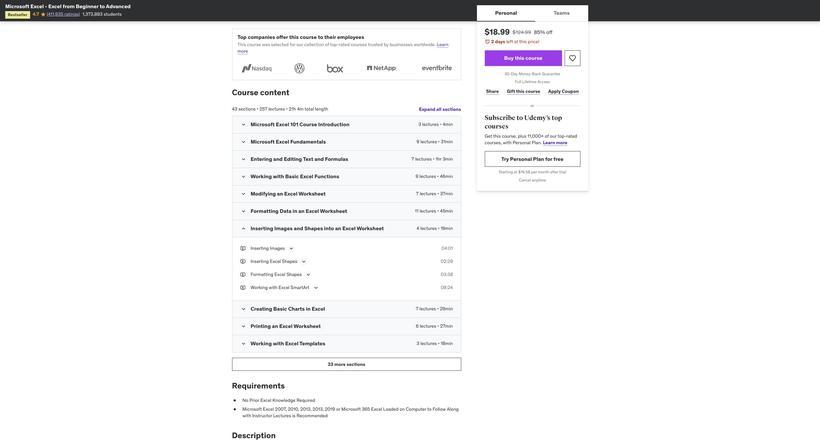 Task type: locate. For each thing, give the bounding box(es) containing it.
microsoft up bestseller
[[5, 3, 29, 9]]

to inside subscribe to udemy's top courses
[[517, 114, 523, 122]]

lectures for microsoft excel fundamentals
[[421, 139, 437, 145]]

more up free
[[556, 140, 567, 146]]

box image
[[324, 62, 346, 75]]

0 vertical spatial working
[[251, 173, 272, 180]]

29min
[[440, 306, 453, 312]]

at
[[514, 39, 518, 45], [514, 170, 517, 175]]

0 horizontal spatial learn more
[[238, 42, 448, 54]]

data
[[280, 208, 291, 214]]

1 vertical spatial or
[[336, 407, 340, 413]]

1 small image from the top
[[240, 121, 247, 128]]

total
[[305, 106, 314, 112]]

33 more sections button
[[232, 358, 461, 371]]

0 vertical spatial more
[[238, 48, 248, 54]]

access
[[537, 79, 550, 84]]

course up 43
[[232, 87, 258, 98]]

4 small image from the top
[[240, 191, 247, 197]]

templates
[[300, 340, 325, 347]]

formatting down modifying at left top
[[251, 208, 279, 214]]

9 up 7 lectures • 1hr 3min
[[417, 139, 419, 145]]

in right data
[[293, 208, 297, 214]]

1 horizontal spatial our
[[550, 133, 557, 139]]

0 horizontal spatial for
[[290, 42, 295, 47]]

• for working with excel templates
[[438, 341, 440, 347]]

show lecture description image
[[288, 246, 295, 252], [313, 285, 319, 291]]

3 small image from the top
[[240, 174, 247, 180]]

small image for entering
[[240, 156, 247, 163]]

sections
[[238, 106, 256, 112], [443, 106, 461, 112], [347, 362, 365, 368]]

working
[[251, 173, 272, 180], [251, 285, 268, 291], [251, 340, 272, 347]]

257
[[260, 106, 267, 112]]

0 vertical spatial of
[[325, 42, 329, 47]]

lectures right 11
[[420, 208, 436, 214]]

our
[[296, 42, 303, 47], [550, 133, 557, 139]]

0 vertical spatial learn
[[437, 42, 448, 47]]

$124.99
[[512, 29, 531, 35]]

1 horizontal spatial more
[[334, 362, 346, 368]]

modifying an excel worksheet
[[251, 191, 326, 197]]

1 vertical spatial our
[[550, 133, 557, 139]]

1 inserting from the top
[[251, 225, 273, 232]]

this right buy
[[515, 55, 524, 61]]

1 horizontal spatial learn more link
[[543, 140, 567, 146]]

show lecture description image up inserting excel shapes
[[288, 246, 295, 252]]

19min
[[441, 226, 453, 231]]

sections inside button
[[347, 362, 365, 368]]

gift this course link
[[505, 85, 542, 98]]

lectures left 1hr
[[415, 156, 432, 162]]

1 vertical spatial inserting
[[251, 246, 269, 251]]

excel
[[30, 3, 44, 9], [48, 3, 62, 9], [276, 121, 289, 128], [276, 138, 289, 145], [300, 173, 313, 180], [284, 191, 298, 197], [306, 208, 319, 214], [342, 225, 356, 232], [270, 259, 281, 265], [274, 272, 285, 278], [279, 285, 290, 291], [312, 306, 325, 312], [279, 323, 293, 330], [285, 340, 298, 347], [260, 398, 271, 404], [263, 407, 274, 413], [371, 407, 382, 413]]

microsoft down "257" on the top left of the page
[[251, 121, 275, 128]]

1 xsmall image from the top
[[240, 246, 245, 252]]

show lecture description image
[[301, 259, 307, 265], [305, 272, 312, 278]]

1 horizontal spatial for
[[545, 156, 552, 162]]

plan
[[533, 156, 544, 162]]

1 vertical spatial 7
[[416, 191, 419, 197]]

1 vertical spatial personal
[[513, 140, 531, 146]]

2 vertical spatial 7
[[416, 306, 418, 312]]

7 left 1hr
[[412, 156, 414, 162]]

0 horizontal spatial course
[[232, 87, 258, 98]]

1 vertical spatial working
[[251, 285, 268, 291]]

or up udemy's
[[531, 103, 534, 108]]

0 vertical spatial learn more
[[238, 42, 448, 54]]

0 horizontal spatial 2013,
[[300, 407, 312, 413]]

lectures for inserting images and shapes into an excel worksheet
[[420, 226, 437, 231]]

1 horizontal spatial sections
[[347, 362, 365, 368]]

2 inserting from the top
[[251, 246, 269, 251]]

small image for formatting
[[240, 208, 247, 215]]

1 working from the top
[[251, 173, 272, 180]]

learn for top companies offer this course to their employees
[[437, 42, 448, 47]]

with left the 'instructor'
[[242, 413, 251, 419]]

computer
[[406, 407, 426, 413]]

course up the back
[[526, 55, 542, 61]]

lectures left 18min
[[420, 341, 437, 347]]

excel up working with excel smartart
[[274, 272, 285, 278]]

7
[[412, 156, 414, 162], [416, 191, 419, 197], [416, 306, 418, 312]]

expand all sections
[[419, 106, 461, 112]]

small image for microsoft
[[240, 121, 247, 128]]

learn more for subscribe to udemy's top courses
[[543, 140, 567, 146]]

1 vertical spatial show lecture description image
[[313, 285, 319, 291]]

lectures for entering and editing text and formulas
[[415, 156, 432, 162]]

course inside buy this course button
[[526, 55, 542, 61]]

0 horizontal spatial learn
[[437, 42, 448, 47]]

creating
[[251, 306, 272, 312]]

2 formatting from the top
[[251, 272, 273, 278]]

top- down their
[[330, 42, 339, 47]]

4.7
[[33, 11, 39, 17]]

in
[[293, 208, 297, 214], [306, 306, 311, 312]]

0 horizontal spatial courses
[[351, 42, 367, 47]]

0 vertical spatial rated
[[339, 42, 350, 47]]

microsoft
[[5, 3, 29, 9], [251, 121, 275, 128], [251, 138, 275, 145], [242, 407, 262, 413], [341, 407, 361, 413]]

2 vertical spatial inserting
[[251, 259, 269, 265]]

7 for modifying an excel worksheet
[[416, 191, 419, 197]]

• left 29min
[[437, 306, 439, 312]]

1 vertical spatial shapes
[[282, 259, 297, 265]]

sections right all
[[443, 106, 461, 112]]

and down formatting data in an excel worksheet
[[294, 225, 303, 232]]

working with excel smartart
[[251, 285, 309, 291]]

excel right prior
[[260, 398, 271, 404]]

0 horizontal spatial show lecture description image
[[288, 246, 295, 252]]

xsmall image
[[240, 246, 245, 252], [240, 285, 245, 291]]

our right 11,000+
[[550, 133, 557, 139]]

1 vertical spatial of
[[545, 133, 549, 139]]

2010,
[[288, 407, 299, 413]]

• left '37min'
[[437, 191, 439, 197]]

with down course,
[[503, 140, 512, 146]]

companies
[[248, 34, 275, 40]]

udemy's
[[524, 114, 550, 122]]

1 vertical spatial show lecture description image
[[305, 272, 312, 278]]

offer
[[276, 34, 288, 40]]

1 horizontal spatial learn more
[[543, 140, 567, 146]]

personal inside get this course, plus 11,000+ of our top-rated courses, with personal plan.
[[513, 140, 531, 146]]

small image for inserting
[[240, 226, 247, 232]]

1 horizontal spatial courses
[[485, 122, 509, 131]]

sections right 43
[[238, 106, 256, 112]]

• left 21h 4m
[[286, 106, 288, 112]]

learn more down employees
[[238, 42, 448, 54]]

sections inside dropdown button
[[443, 106, 461, 112]]

2 days left at this price!
[[491, 39, 539, 45]]

lectures down 7 lectures • 1hr 3min
[[419, 174, 436, 179]]

more inside the 33 more sections button
[[334, 362, 346, 368]]

images for inserting images
[[270, 246, 285, 251]]

images up inserting excel shapes
[[270, 246, 285, 251]]

learn more up free
[[543, 140, 567, 146]]

printing
[[251, 323, 271, 330]]

0 horizontal spatial our
[[296, 42, 303, 47]]

lectures down expand
[[422, 121, 439, 127]]

to up 1,373,883 students
[[100, 3, 105, 9]]

9
[[417, 139, 419, 145], [416, 174, 418, 179]]

gift
[[507, 88, 515, 94]]

1 horizontal spatial top-
[[558, 133, 566, 139]]

• left the 4min
[[440, 121, 442, 127]]

learn more link down employees
[[238, 42, 448, 54]]

0 vertical spatial 3
[[419, 121, 421, 127]]

or right 2019
[[336, 407, 340, 413]]

33 more sections
[[328, 362, 365, 368]]

working with basic excel functions
[[251, 173, 339, 180]]

1 vertical spatial images
[[270, 246, 285, 251]]

2 horizontal spatial sections
[[443, 106, 461, 112]]

3 down expand
[[419, 121, 421, 127]]

this up "courses,"
[[493, 133, 501, 139]]

3 working from the top
[[251, 340, 272, 347]]

1 vertical spatial 9
[[416, 174, 418, 179]]

rated inside get this course, plus 11,000+ of our top-rated courses, with personal plan.
[[566, 133, 577, 139]]

3 lectures • 18min
[[417, 341, 453, 347]]

0 vertical spatial for
[[290, 42, 295, 47]]

1 vertical spatial learn
[[543, 140, 555, 146]]

trusted
[[368, 42, 383, 47]]

1 vertical spatial learn more link
[[543, 140, 567, 146]]

excel left 101
[[276, 121, 289, 128]]

lectures right 4
[[420, 226, 437, 231]]

11 lectures • 45min
[[415, 208, 453, 214]]

knowledge
[[272, 398, 295, 404]]

more down this
[[238, 48, 248, 54]]

subscribe to udemy's top courses
[[485, 114, 562, 131]]

lectures for formatting data in an excel worksheet
[[420, 208, 436, 214]]

4min
[[443, 121, 453, 127]]

lectures for printing an excel worksheet
[[420, 323, 436, 329]]

1 vertical spatial 3
[[417, 341, 419, 347]]

85%
[[534, 29, 545, 35]]

1 vertical spatial courses
[[485, 122, 509, 131]]

1 horizontal spatial show lecture description image
[[313, 285, 319, 291]]

microsoft left '365'
[[341, 407, 361, 413]]

1 horizontal spatial or
[[531, 103, 534, 108]]

small image
[[240, 139, 247, 145], [240, 208, 247, 215], [240, 226, 247, 232], [240, 306, 247, 313], [240, 323, 247, 330], [240, 341, 247, 347]]

along
[[447, 407, 459, 413]]

0 vertical spatial course
[[232, 87, 258, 98]]

2 horizontal spatial more
[[556, 140, 567, 146]]

worldwide.
[[414, 42, 436, 47]]

course up collection
[[300, 34, 317, 40]]

with for working with excel templates
[[273, 340, 284, 347]]

more inside learn more
[[238, 48, 248, 54]]

0 horizontal spatial more
[[238, 48, 248, 54]]

personal
[[495, 10, 517, 16], [513, 140, 531, 146], [510, 156, 532, 162]]

2 vertical spatial shapes
[[287, 272, 302, 278]]

top- down top
[[558, 133, 566, 139]]

• for inserting images and shapes into an excel worksheet
[[438, 226, 440, 231]]

ratings)
[[64, 11, 80, 17]]

lectures for working with basic excel functions
[[419, 174, 436, 179]]

courses down employees
[[351, 42, 367, 47]]

courses,
[[485, 140, 502, 146]]

9 for working with basic excel functions
[[416, 174, 418, 179]]

coupon
[[562, 88, 579, 94]]

of
[[325, 42, 329, 47], [545, 133, 549, 139]]

microsoft for microsoft excel 101 course introduction
[[251, 121, 275, 128]]

0 vertical spatial show lecture description image
[[288, 246, 295, 252]]

small image for microsoft
[[240, 139, 247, 145]]

1 vertical spatial at
[[514, 170, 517, 175]]

0 horizontal spatial rated
[[339, 42, 350, 47]]

lectures up 6 lectures • 27min at right bottom
[[420, 306, 436, 312]]

subscribe
[[485, 114, 515, 122]]

0 vertical spatial basic
[[285, 173, 299, 180]]

microsoft down prior
[[242, 407, 262, 413]]

shapes for formatting excel shapes
[[287, 272, 302, 278]]

• left 31min
[[438, 139, 440, 145]]

personal up $16.58
[[510, 156, 532, 162]]

43 sections • 257 lectures • 21h 4m total length
[[232, 106, 328, 112]]

• for working with basic excel functions
[[437, 174, 439, 179]]

trial
[[559, 170, 566, 175]]

inserting down inserting images
[[251, 259, 269, 265]]

personal inside button
[[495, 10, 517, 16]]

tab list containing personal
[[477, 5, 588, 22]]

learn more link
[[238, 42, 448, 54], [543, 140, 567, 146]]

• left "27min"
[[437, 323, 439, 329]]

1 vertical spatial xsmall image
[[240, 285, 245, 291]]

45min
[[440, 208, 453, 214]]

1 horizontal spatial rated
[[566, 133, 577, 139]]

images down data
[[274, 225, 293, 232]]

0 vertical spatial learn more link
[[238, 42, 448, 54]]

small image for working
[[240, 174, 247, 180]]

5 small image from the top
[[240, 323, 247, 330]]

working up creating
[[251, 285, 268, 291]]

1 vertical spatial for
[[545, 156, 552, 162]]

course right 101
[[299, 121, 317, 128]]

learn more for top companies offer this course to their employees
[[238, 42, 448, 54]]

sections for 33 more sections
[[347, 362, 365, 368]]

inserting up inserting excel shapes
[[251, 246, 269, 251]]

courses down subscribe
[[485, 122, 509, 131]]

1 vertical spatial more
[[556, 140, 567, 146]]

xsmall image
[[240, 259, 245, 265], [240, 272, 245, 278], [232, 398, 237, 404], [232, 407, 237, 413]]

inserting up inserting images
[[251, 225, 273, 232]]

1 horizontal spatial course
[[299, 121, 317, 128]]

back
[[532, 71, 541, 76]]

0 vertical spatial formatting
[[251, 208, 279, 214]]

3 inserting from the top
[[251, 259, 269, 265]]

course down companies
[[247, 42, 261, 47]]

• left 19min
[[438, 226, 440, 231]]

selected
[[271, 42, 289, 47]]

9 for microsoft excel fundamentals
[[417, 139, 419, 145]]

shapes left into
[[304, 225, 323, 232]]

full
[[515, 79, 521, 84]]

to left udemy's
[[517, 114, 523, 122]]

3 small image from the top
[[240, 226, 247, 232]]

working for working with excel smartart
[[251, 285, 268, 291]]

left
[[506, 39, 513, 45]]

excel up the 'instructor'
[[263, 407, 274, 413]]

worksheet
[[299, 191, 326, 197], [320, 208, 347, 214], [357, 225, 384, 232], [294, 323, 321, 330]]

microsoft up entering
[[251, 138, 275, 145]]

4 small image from the top
[[240, 306, 247, 313]]

per
[[531, 170, 537, 175]]

1 formatting from the top
[[251, 208, 279, 214]]

and right "text" at left
[[314, 156, 324, 162]]

1 vertical spatial top-
[[558, 133, 566, 139]]

to left follow
[[427, 407, 432, 413]]

this inside button
[[515, 55, 524, 61]]

learn more link for top companies offer this course to their employees
[[238, 42, 448, 54]]

personal down plus
[[513, 140, 531, 146]]

gift this course
[[507, 88, 540, 94]]

with up modifying an excel worksheet
[[273, 173, 284, 180]]

alarm image
[[485, 39, 490, 44]]

this inside get this course, plus 11,000+ of our top-rated courses, with personal plan.
[[493, 133, 501, 139]]

course
[[232, 87, 258, 98], [299, 121, 317, 128]]

of inside get this course, plus 11,000+ of our top-rated courses, with personal plan.
[[545, 133, 549, 139]]

excel down working with basic excel functions
[[284, 191, 298, 197]]

0 vertical spatial our
[[296, 42, 303, 47]]

tab list
[[477, 5, 588, 22]]

0 horizontal spatial or
[[336, 407, 340, 413]]

to
[[100, 3, 105, 9], [318, 34, 323, 40], [517, 114, 523, 122], [427, 407, 432, 413]]

• for microsoft excel 101 course introduction
[[440, 121, 442, 127]]

0 vertical spatial xsmall image
[[240, 246, 245, 252]]

modifying
[[251, 191, 276, 197]]

1 small image from the top
[[240, 139, 247, 145]]

1 horizontal spatial 2013,
[[313, 407, 324, 413]]

2 working from the top
[[251, 285, 268, 291]]

1 horizontal spatial of
[[545, 133, 549, 139]]

2 xsmall image from the top
[[240, 285, 245, 291]]

with inside get this course, plus 11,000+ of our top-rated courses, with personal plan.
[[503, 140, 512, 146]]

xsmall image for inserting
[[240, 246, 245, 252]]

0 horizontal spatial in
[[293, 208, 297, 214]]

lectures for working with excel templates
[[420, 341, 437, 347]]

lectures right "257" on the top left of the page
[[269, 106, 285, 112]]

0 horizontal spatial learn more link
[[238, 42, 448, 54]]

1 vertical spatial in
[[306, 306, 311, 312]]

for left free
[[545, 156, 552, 162]]

with for working with excel smartart
[[269, 285, 277, 291]]

7 up 11
[[416, 191, 419, 197]]

at right the left
[[514, 39, 518, 45]]

1 vertical spatial formatting
[[251, 272, 273, 278]]

•
[[257, 106, 258, 112], [286, 106, 288, 112], [440, 121, 442, 127], [438, 139, 440, 145], [433, 156, 435, 162], [437, 174, 439, 179], [437, 191, 439, 197], [437, 208, 439, 214], [438, 226, 440, 231], [437, 306, 439, 312], [437, 323, 439, 329], [438, 341, 440, 347]]

show lecture description image for formatting excel shapes
[[305, 272, 312, 278]]

0 horizontal spatial top-
[[330, 42, 339, 47]]

9 lectures • 46min
[[416, 174, 453, 179]]

4 lectures • 19min
[[417, 226, 453, 231]]

• for printing an excel worksheet
[[437, 323, 439, 329]]

0 vertical spatial show lecture description image
[[301, 259, 307, 265]]

2 small image from the top
[[240, 156, 247, 163]]

lectures up 7 lectures • 1hr 3min
[[421, 139, 437, 145]]

0 horizontal spatial of
[[325, 42, 329, 47]]

starting at $16.58 per month after trial cancel anytime
[[499, 170, 566, 183]]

formatting data in an excel worksheet
[[251, 208, 347, 214]]

0 vertical spatial 9
[[417, 139, 419, 145]]

0 vertical spatial personal
[[495, 10, 517, 16]]

of down their
[[325, 42, 329, 47]]

2 vertical spatial more
[[334, 362, 346, 368]]

inserting for inserting images
[[251, 246, 269, 251]]

lectures for microsoft excel 101 course introduction
[[422, 121, 439, 127]]

1 vertical spatial learn more
[[543, 140, 567, 146]]

to inside microsoft excel 2007, 2010, 2013, 2013, 2019 or microsoft 365 excel loaded on computer to follow along with instructor lectures is recommended
[[427, 407, 432, 413]]

basic left "charts" on the left of the page
[[273, 306, 287, 312]]

1 vertical spatial rated
[[566, 133, 577, 139]]

with down formatting excel shapes
[[269, 285, 277, 291]]

our down top companies offer this course to their employees
[[296, 42, 303, 47]]

basic down editing
[[285, 173, 299, 180]]

for down top companies offer this course to their employees
[[290, 42, 295, 47]]

2 small image from the top
[[240, 208, 247, 215]]

required
[[297, 398, 315, 404]]

• left the 46min at the top of the page
[[437, 174, 439, 179]]

at left $16.58
[[514, 170, 517, 175]]

length
[[315, 106, 328, 112]]

0 vertical spatial 7
[[412, 156, 414, 162]]

7 for creating basic charts in excel
[[416, 306, 418, 312]]

0 vertical spatial inserting
[[251, 225, 273, 232]]

course down lifetime
[[525, 88, 540, 94]]

learn more link up free
[[543, 140, 567, 146]]

courses inside subscribe to udemy's top courses
[[485, 122, 509, 131]]

• left 18min
[[438, 341, 440, 347]]

sections for expand all sections
[[443, 106, 461, 112]]

3 for working with excel templates
[[417, 341, 419, 347]]

in right "charts" on the left of the page
[[306, 306, 311, 312]]

microsoft for microsoft excel 2007, 2010, 2013, 2013, 2019 or microsoft 365 excel loaded on computer to follow along with instructor lectures is recommended
[[242, 407, 262, 413]]

this right gift
[[516, 88, 524, 94]]

microsoft for microsoft excel fundamentals
[[251, 138, 275, 145]]

3
[[419, 121, 421, 127], [417, 341, 419, 347]]

0 vertical spatial images
[[274, 225, 293, 232]]

excel up inserting images and shapes into an excel worksheet
[[306, 208, 319, 214]]

small image
[[240, 121, 247, 128], [240, 156, 247, 163], [240, 174, 247, 180], [240, 191, 247, 197]]

1hr
[[436, 156, 442, 162]]

6 small image from the top
[[240, 341, 247, 347]]

and
[[273, 156, 283, 162], [314, 156, 324, 162], [294, 225, 303, 232]]

1 horizontal spatial learn
[[543, 140, 555, 146]]

2 vertical spatial working
[[251, 340, 272, 347]]

at inside starting at $16.58 per month after trial cancel anytime
[[514, 170, 517, 175]]

working down entering
[[251, 173, 272, 180]]



Task type: vqa. For each thing, say whether or not it's contained in the screenshot.
"Microsoft" for Microsoft Excel Fundamentals
yes



Task type: describe. For each thing, give the bounding box(es) containing it.
7 lectures • 37min
[[416, 191, 453, 197]]

money-
[[519, 71, 532, 76]]

excel up 4.7
[[30, 3, 44, 9]]

2
[[491, 39, 494, 45]]

lectures for creating basic charts in excel
[[420, 306, 436, 312]]

businesses
[[390, 42, 413, 47]]

excel down formatting excel shapes
[[279, 285, 290, 291]]

an right modifying at left top
[[277, 191, 283, 197]]

small image for working
[[240, 341, 247, 347]]

volkswagen image
[[292, 62, 307, 75]]

3 lectures • 4min
[[419, 121, 453, 127]]

editing
[[284, 156, 302, 162]]

charts
[[288, 306, 305, 312]]

1 horizontal spatial and
[[294, 225, 303, 232]]

to left their
[[318, 34, 323, 40]]

1 vertical spatial course
[[299, 121, 317, 128]]

functions
[[315, 173, 339, 180]]

excel up (411,935
[[48, 3, 62, 9]]

• for modifying an excel worksheet
[[437, 191, 439, 197]]

• for entering and editing text and formulas
[[433, 156, 435, 162]]

0 horizontal spatial sections
[[238, 106, 256, 112]]

course inside 'gift this course' link
[[525, 88, 540, 94]]

3 for microsoft excel 101 course introduction
[[419, 121, 421, 127]]

top- inside get this course, plus 11,000+ of our top-rated courses, with personal plan.
[[558, 133, 566, 139]]

lectures for modifying an excel worksheet
[[420, 191, 436, 197]]

try personal plan for free link
[[485, 151, 580, 167]]

2 2013, from the left
[[313, 407, 324, 413]]

instructor
[[252, 413, 272, 419]]

1 vertical spatial basic
[[273, 306, 287, 312]]

images for inserting images and shapes into an excel worksheet
[[274, 225, 293, 232]]

recommended
[[297, 413, 328, 419]]

excel right "charts" on the left of the page
[[312, 306, 325, 312]]

excel up formatting excel shapes
[[270, 259, 281, 265]]

small image for creating
[[240, 306, 247, 313]]

• for formatting data in an excel worksheet
[[437, 208, 439, 214]]

02:29
[[441, 259, 453, 265]]

on
[[400, 407, 405, 413]]

inserting for inserting images and shapes into an excel worksheet
[[251, 225, 273, 232]]

buy
[[504, 55, 514, 61]]

teams button
[[535, 5, 588, 21]]

text
[[303, 156, 313, 162]]

into
[[324, 225, 334, 232]]

9 lectures • 31min
[[417, 139, 453, 145]]

this for buy
[[515, 55, 524, 61]]

1,373,883 students
[[82, 11, 122, 17]]

lectures
[[273, 413, 291, 419]]

this course was selected for our collection of top-rated courses trusted by businesses worldwide.
[[238, 42, 436, 47]]

xsmall image for working
[[240, 285, 245, 291]]

learn more link for subscribe to udemy's top courses
[[543, 140, 567, 146]]

excel down 'printing an excel worksheet'
[[285, 340, 298, 347]]

plan.
[[532, 140, 542, 146]]

0 vertical spatial or
[[531, 103, 534, 108]]

• left "257" on the top left of the page
[[257, 106, 258, 112]]

nasdaq image
[[238, 62, 275, 75]]

excel up editing
[[276, 138, 289, 145]]

working with excel templates
[[251, 340, 325, 347]]

this
[[238, 42, 246, 47]]

all
[[436, 106, 442, 112]]

excel right into
[[342, 225, 356, 232]]

from
[[63, 3, 75, 9]]

(411,935 ratings)
[[47, 11, 80, 17]]

was
[[262, 42, 270, 47]]

11,000+
[[528, 133, 544, 139]]

shapes for inserting excel shapes
[[282, 259, 297, 265]]

small image for modifying
[[240, 191, 247, 197]]

this down $124.99
[[519, 39, 527, 45]]

4
[[417, 226, 419, 231]]

more for top companies offer this course to their employees
[[238, 48, 248, 54]]

show lecture description image for inserting images
[[288, 246, 295, 252]]

this for get
[[493, 133, 501, 139]]

content
[[260, 87, 289, 98]]

• for creating basic charts in excel
[[437, 306, 439, 312]]

0 horizontal spatial and
[[273, 156, 283, 162]]

101
[[290, 121, 298, 128]]

more for subscribe to udemy's top courses
[[556, 140, 567, 146]]

$18.99
[[485, 27, 510, 37]]

43
[[232, 106, 237, 112]]

apply coupon button
[[547, 85, 580, 98]]

working for working with excel templates
[[251, 340, 272, 347]]

microsoft excel 101 course introduction
[[251, 121, 349, 128]]

this for gift
[[516, 88, 524, 94]]

0 vertical spatial courses
[[351, 42, 367, 47]]

microsoft excel fundamentals
[[251, 138, 326, 145]]

expand all sections button
[[419, 103, 461, 116]]

1 horizontal spatial in
[[306, 306, 311, 312]]

7 for entering and editing text and formulas
[[412, 156, 414, 162]]

apply
[[548, 88, 561, 94]]

requirements
[[232, 381, 285, 391]]

formulas
[[325, 156, 348, 162]]

fundamentals
[[290, 138, 326, 145]]

2 horizontal spatial and
[[314, 156, 324, 162]]

or inside microsoft excel 2007, 2010, 2013, 2013, 2019 or microsoft 365 excel loaded on computer to follow along with instructor lectures is recommended
[[336, 407, 340, 413]]

show lecture description image for inserting excel shapes
[[301, 259, 307, 265]]

top
[[552, 114, 562, 122]]

learn for subscribe to udemy's top courses
[[543, 140, 555, 146]]

creating basic charts in excel
[[251, 306, 325, 312]]

an right "printing"
[[272, 323, 278, 330]]

by
[[384, 42, 389, 47]]

46min
[[440, 174, 453, 179]]

show lecture description image for working with excel smartart
[[313, 285, 319, 291]]

no prior excel knowledge required
[[242, 398, 315, 404]]

with inside microsoft excel 2007, 2010, 2013, 2013, 2019 or microsoft 365 excel loaded on computer to follow along with instructor lectures is recommended
[[242, 413, 251, 419]]

excel right '365'
[[371, 407, 382, 413]]

• for microsoft excel fundamentals
[[438, 139, 440, 145]]

an right into
[[335, 225, 341, 232]]

1 2013, from the left
[[300, 407, 312, 413]]

3min
[[443, 156, 453, 162]]

small image for printing
[[240, 323, 247, 330]]

working for working with basic excel functions
[[251, 173, 272, 180]]

this right "offer" at the left of page
[[289, 34, 299, 40]]

18min
[[441, 341, 453, 347]]

get
[[485, 133, 492, 139]]

formatting for formatting excel shapes
[[251, 272, 273, 278]]

month
[[538, 170, 549, 175]]

day
[[511, 71, 518, 76]]

0 vertical spatial in
[[293, 208, 297, 214]]

inserting excel shapes
[[251, 259, 297, 265]]

microsoft for microsoft excel - excel from beginner to advanced
[[5, 3, 29, 9]]

buy this course button
[[485, 50, 562, 66]]

top companies offer this course to their employees
[[238, 34, 364, 40]]

free
[[554, 156, 564, 162]]

0 vertical spatial top-
[[330, 42, 339, 47]]

collection
[[304, 42, 324, 47]]

excel down creating basic charts in excel at left
[[279, 323, 293, 330]]

2 vertical spatial personal
[[510, 156, 532, 162]]

prior
[[249, 398, 259, 404]]

buy this course
[[504, 55, 542, 61]]

after
[[550, 170, 559, 175]]

wishlist image
[[569, 54, 576, 62]]

30-
[[505, 71, 511, 76]]

eventbrite image
[[418, 62, 456, 75]]

inserting for inserting excel shapes
[[251, 259, 269, 265]]

smartart
[[291, 285, 309, 291]]

for inside try personal plan for free link
[[545, 156, 552, 162]]

personal button
[[477, 5, 535, 21]]

is
[[292, 413, 296, 419]]

anytime
[[532, 178, 546, 183]]

with for working with basic excel functions
[[273, 173, 284, 180]]

apply coupon
[[548, 88, 579, 94]]

printing an excel worksheet
[[251, 323, 321, 330]]

an right data
[[298, 208, 305, 214]]

students
[[104, 11, 122, 17]]

0 vertical spatial shapes
[[304, 225, 323, 232]]

follow
[[433, 407, 446, 413]]

(411,935
[[47, 11, 63, 17]]

price!
[[528, 39, 539, 45]]

our inside get this course, plus 11,000+ of our top-rated courses, with personal plan.
[[550, 133, 557, 139]]

formatting for formatting data in an excel worksheet
[[251, 208, 279, 214]]

netapp image
[[363, 62, 401, 75]]

expand
[[419, 106, 435, 112]]

6
[[416, 323, 419, 329]]

teams
[[554, 10, 570, 16]]

share
[[486, 88, 499, 94]]

0 vertical spatial at
[[514, 39, 518, 45]]

inserting images
[[251, 246, 285, 251]]

excel down "text" at left
[[300, 173, 313, 180]]



